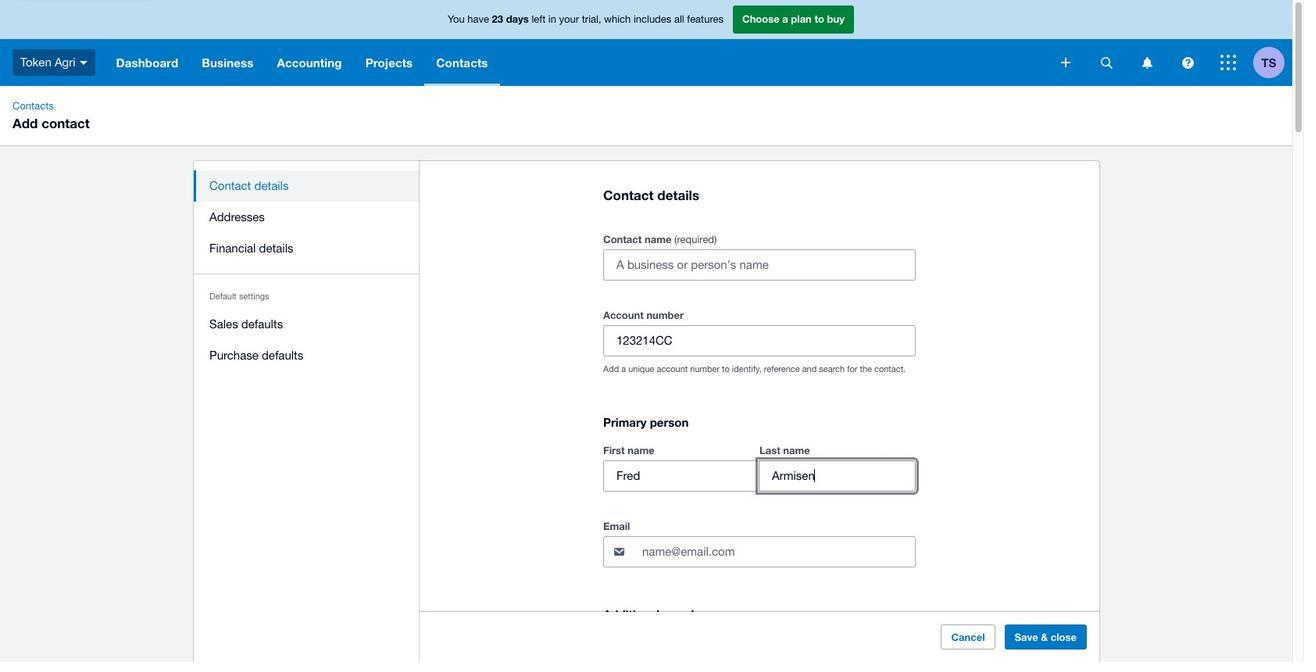 Task type: locate. For each thing, give the bounding box(es) containing it.
buy
[[827, 13, 845, 25]]

menu
[[194, 161, 420, 381]]

name right last
[[783, 444, 810, 457]]

0 horizontal spatial contacts
[[13, 100, 54, 112]]

name
[[645, 233, 672, 246], [628, 444, 655, 457], [783, 444, 810, 457]]

choose
[[743, 13, 780, 25]]

a
[[783, 13, 789, 25], [622, 364, 626, 374]]

primary person
[[603, 415, 689, 429]]

add down 'contacts' link
[[13, 115, 38, 131]]

defaults down sales defaults link at the left
[[262, 349, 304, 362]]

cancel button
[[941, 625, 995, 650]]

people
[[663, 608, 701, 622]]

0 vertical spatial add
[[13, 115, 38, 131]]

add left "unique"
[[603, 364, 619, 374]]

to left buy
[[815, 13, 825, 25]]

1 vertical spatial to
[[722, 364, 730, 374]]

features
[[687, 13, 724, 25]]

your
[[559, 13, 579, 25]]

number
[[647, 309, 684, 321], [690, 364, 720, 374]]

0 horizontal spatial add
[[13, 115, 38, 131]]

1 vertical spatial add
[[603, 364, 619, 374]]

1 vertical spatial defaults
[[262, 349, 304, 362]]

a for add
[[622, 364, 626, 374]]

contact.
[[875, 364, 906, 374]]

identify,
[[732, 364, 762, 374]]

contact inside contact details link
[[209, 179, 251, 192]]

person
[[650, 415, 689, 429]]

svg image
[[1221, 55, 1237, 70], [1101, 57, 1113, 68], [1142, 57, 1153, 68], [1062, 58, 1071, 67]]

details
[[254, 179, 289, 192], [658, 187, 700, 203], [259, 242, 294, 255]]

contact up addresses
[[209, 179, 251, 192]]

defaults
[[241, 317, 283, 331], [262, 349, 304, 362]]

0 horizontal spatial a
[[622, 364, 626, 374]]

trial,
[[582, 13, 602, 25]]

contact details
[[209, 179, 289, 192], [603, 187, 700, 203]]

account
[[603, 309, 644, 321]]

contact details inside menu
[[209, 179, 289, 192]]

1 vertical spatial contacts
[[13, 100, 54, 112]]

group
[[603, 441, 916, 492]]

0 vertical spatial a
[[783, 13, 789, 25]]

add
[[13, 115, 38, 131], [603, 364, 619, 374]]

to left identify,
[[722, 364, 730, 374]]

account number
[[603, 309, 684, 321]]

details up addresses
[[254, 179, 289, 192]]

projects
[[366, 55, 413, 70]]

1 horizontal spatial contacts
[[436, 55, 488, 70]]

contact details up contact name (required)
[[603, 187, 700, 203]]

defaults for sales defaults
[[241, 317, 283, 331]]

1 horizontal spatial a
[[783, 13, 789, 25]]

1 horizontal spatial to
[[815, 13, 825, 25]]

0 vertical spatial to
[[815, 13, 825, 25]]

0 vertical spatial number
[[647, 309, 684, 321]]

23
[[492, 13, 503, 25]]

financial details link
[[194, 233, 420, 264]]

contacts for contacts add contact
[[13, 100, 54, 112]]

token
[[20, 55, 51, 69]]

contact up contact name (required)
[[603, 187, 654, 203]]

1 horizontal spatial svg image
[[1182, 57, 1194, 68]]

0 horizontal spatial to
[[722, 364, 730, 374]]

a inside banner
[[783, 13, 789, 25]]

a left "unique"
[[622, 364, 626, 374]]

1 vertical spatial a
[[622, 364, 626, 374]]

ts button
[[1254, 39, 1293, 86]]

contact details up addresses
[[209, 179, 289, 192]]

0 horizontal spatial svg image
[[79, 61, 87, 65]]

group containing first name
[[603, 441, 916, 492]]

agri
[[55, 55, 75, 69]]

first
[[603, 444, 625, 457]]

name for last
[[783, 444, 810, 457]]

to inside banner
[[815, 13, 825, 25]]

and
[[803, 364, 817, 374]]

name for first
[[628, 444, 655, 457]]

0 vertical spatial contacts
[[436, 55, 488, 70]]

purchase defaults
[[209, 349, 304, 362]]

financial
[[209, 242, 256, 255]]

contacts for contacts
[[436, 55, 488, 70]]

settings
[[239, 292, 269, 301]]

email
[[603, 520, 630, 532]]

contacts down you
[[436, 55, 488, 70]]

dashboard
[[116, 55, 178, 70]]

1 horizontal spatial contact details
[[603, 187, 700, 203]]

defaults down settings
[[241, 317, 283, 331]]

contacts
[[436, 55, 488, 70], [13, 100, 54, 112]]

name right first
[[628, 444, 655, 457]]

token agri button
[[0, 39, 104, 86]]

have
[[468, 13, 489, 25]]

contacts up the contact
[[13, 100, 54, 112]]

banner
[[0, 0, 1293, 86]]

includes
[[634, 13, 672, 25]]

0 horizontal spatial contact details
[[209, 179, 289, 192]]

reference
[[764, 364, 800, 374]]

details for contact details link
[[254, 179, 289, 192]]

(required)
[[675, 234, 717, 246]]

projects button
[[354, 39, 425, 86]]

1 vertical spatial number
[[690, 364, 720, 374]]

add a unique account number to identify, reference and search for the contact.
[[603, 364, 906, 374]]

0 vertical spatial defaults
[[241, 317, 283, 331]]

number right account
[[647, 309, 684, 321]]

banner containing ts
[[0, 0, 1293, 86]]

days
[[506, 13, 529, 25]]

Account number field
[[604, 326, 915, 356]]

number right the account
[[690, 364, 720, 374]]

contact
[[209, 179, 251, 192], [603, 187, 654, 203], [603, 233, 642, 246]]

accounting
[[277, 55, 342, 70]]

menu containing contact details
[[194, 161, 420, 381]]

details down addresses link
[[259, 242, 294, 255]]

save
[[1015, 631, 1039, 643]]

additional people
[[603, 608, 701, 622]]

last name
[[760, 444, 810, 457]]

last
[[760, 444, 781, 457]]

addresses
[[209, 210, 265, 224]]

contacts inside contacts add contact
[[13, 100, 54, 112]]

svg image
[[1182, 57, 1194, 68], [79, 61, 87, 65]]

name left (required) at the top of the page
[[645, 233, 672, 246]]

contacts inside 'popup button'
[[436, 55, 488, 70]]

to
[[815, 13, 825, 25], [722, 364, 730, 374]]

contacts button
[[425, 39, 500, 86]]

a left plan
[[783, 13, 789, 25]]

choose a plan to buy
[[743, 13, 845, 25]]

addresses link
[[194, 202, 420, 233]]



Task type: vqa. For each thing, say whether or not it's contained in the screenshot.
middle America
no



Task type: describe. For each thing, give the bounding box(es) containing it.
default
[[209, 292, 237, 301]]

save & close
[[1015, 631, 1077, 643]]

the
[[860, 364, 872, 374]]

sales defaults link
[[194, 309, 420, 340]]

token agri
[[20, 55, 75, 69]]

svg image inside the token agri popup button
[[79, 61, 87, 65]]

name for contact
[[645, 233, 672, 246]]

details for financial details link
[[259, 242, 294, 255]]

first name
[[603, 444, 655, 457]]

contacts link
[[6, 98, 60, 114]]

contacts add contact
[[13, 100, 90, 131]]

business
[[202, 55, 254, 70]]

financial details
[[209, 242, 294, 255]]

unique
[[629, 364, 655, 374]]

save & close button
[[1005, 625, 1087, 650]]

sales defaults
[[209, 317, 283, 331]]

1 horizontal spatial add
[[603, 364, 619, 374]]

additional
[[603, 608, 660, 622]]

business button
[[190, 39, 265, 86]]

default settings
[[209, 292, 269, 301]]

all
[[675, 13, 685, 25]]

contact details link
[[194, 170, 420, 202]]

sales
[[209, 317, 238, 331]]

&
[[1041, 631, 1048, 643]]

details up (required) at the top of the page
[[658, 187, 700, 203]]

ts
[[1262, 55, 1277, 69]]

which
[[604, 13, 631, 25]]

purchase defaults link
[[194, 340, 420, 371]]

accounting button
[[265, 39, 354, 86]]

you have 23 days left in your trial, which includes all features
[[448, 13, 724, 25]]

A business or person's name field
[[604, 250, 915, 280]]

0 horizontal spatial number
[[647, 309, 684, 321]]

account
[[657, 364, 688, 374]]

contact
[[42, 115, 90, 131]]

defaults for purchase defaults
[[262, 349, 304, 362]]

cancel
[[952, 631, 985, 643]]

search
[[819, 364, 845, 374]]

dashboard link
[[104, 39, 190, 86]]

in
[[549, 13, 557, 25]]

for
[[847, 364, 858, 374]]

you
[[448, 13, 465, 25]]

First name field
[[604, 461, 759, 491]]

a for choose
[[783, 13, 789, 25]]

close
[[1051, 631, 1077, 643]]

Last name field
[[760, 461, 915, 491]]

left
[[532, 13, 546, 25]]

primary
[[603, 415, 647, 429]]

plan
[[791, 13, 812, 25]]

contact left (required) at the top of the page
[[603, 233, 642, 246]]

Email text field
[[641, 537, 915, 567]]

add inside contacts add contact
[[13, 115, 38, 131]]

contact name (required)
[[603, 233, 717, 246]]

1 horizontal spatial number
[[690, 364, 720, 374]]

purchase
[[209, 349, 259, 362]]



